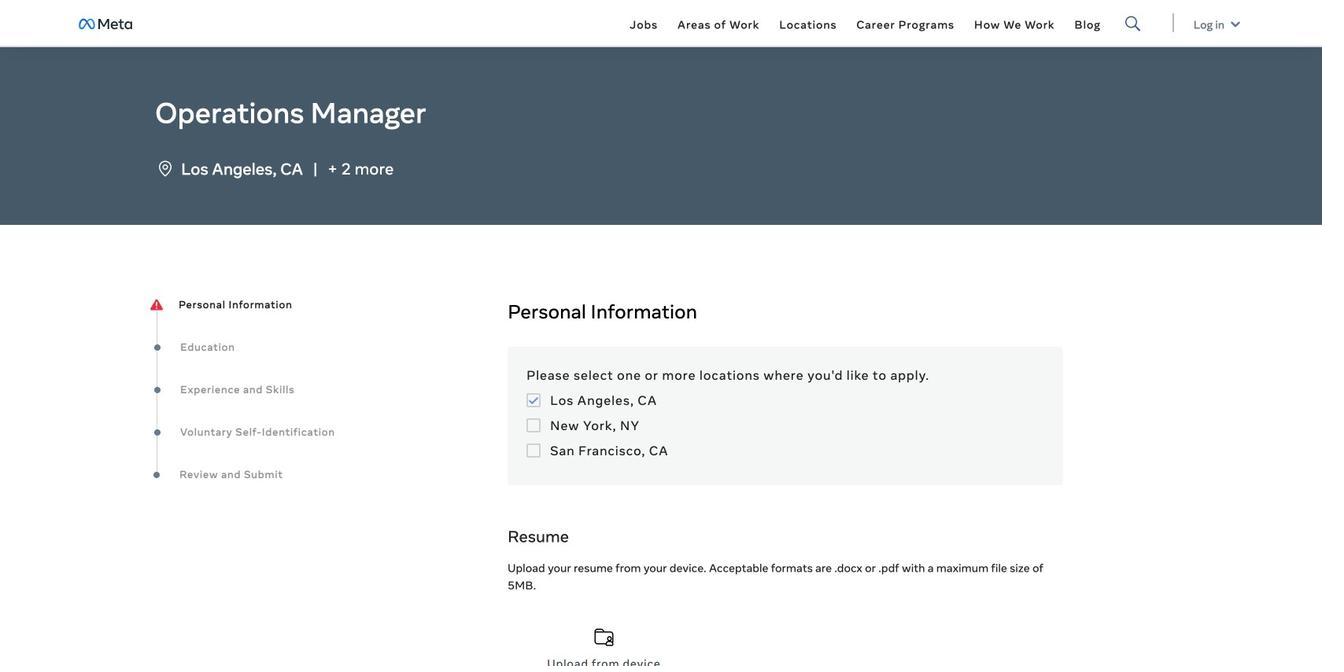 Task type: vqa. For each thing, say whether or not it's contained in the screenshot.
desktop nav logo
yes



Task type: describe. For each thing, give the bounding box(es) containing it.
desktop nav logo image
[[79, 18, 132, 30]]



